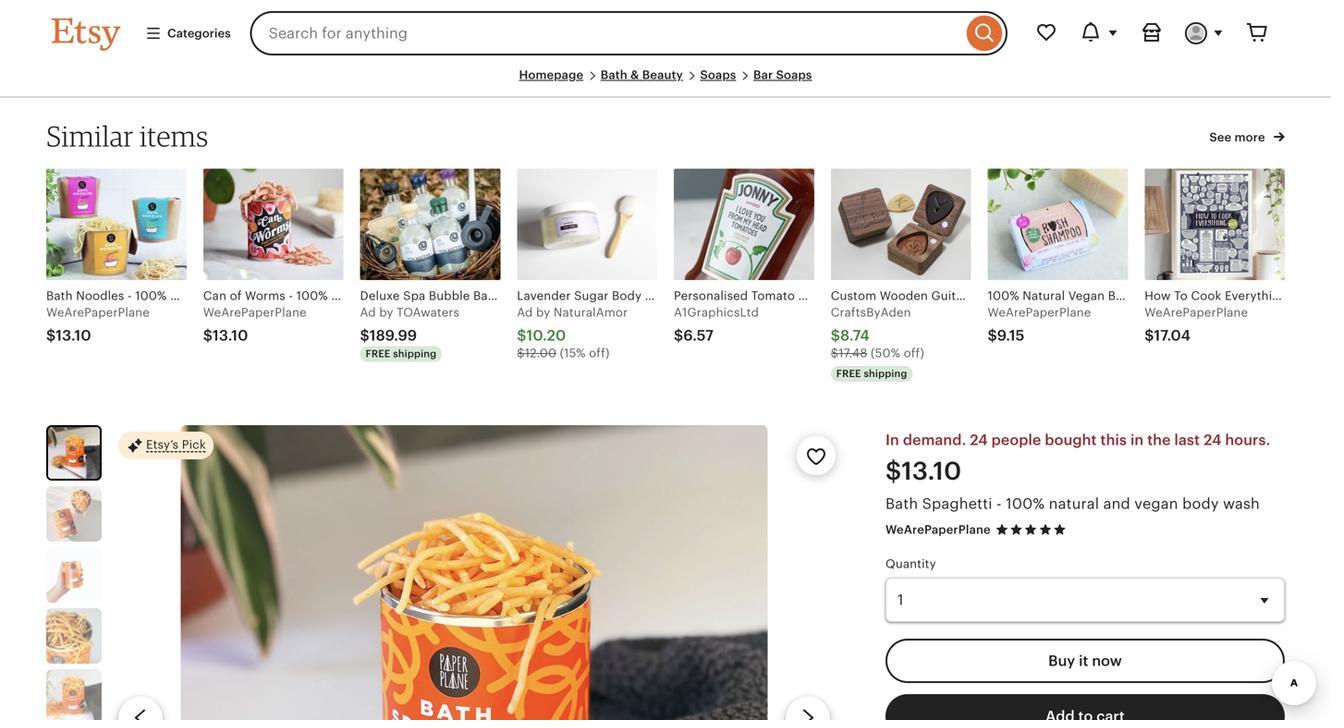 Task type: locate. For each thing, give the bounding box(es) containing it.
bar
[[754, 68, 774, 82]]

b up 10.20 at the top of page
[[536, 306, 544, 320]]

shipping inside the craftsbyaden $ 8.74 $ 17.48 (50% off) free shipping
[[864, 368, 908, 380]]

17.04
[[1155, 328, 1191, 344]]

1 y from the left
[[387, 306, 394, 320]]

menu bar
[[52, 67, 1280, 98]]

off) inside a d b y naturalamor $ 10.20 $ 12.00 (15% off)
[[589, 347, 610, 360]]

1 horizontal spatial bath spaghetti 100% natural and vegan body wash image 1 image
[[181, 425, 768, 721]]

y
[[387, 306, 394, 320], [544, 306, 551, 320]]

bath inside menu bar
[[601, 68, 628, 82]]

menu bar containing homepage
[[52, 67, 1280, 98]]

wearepaperplane down can of worms - 100% natural and vegan body wash image
[[203, 306, 307, 320]]

0 horizontal spatial soaps
[[701, 68, 737, 82]]

bath for bath & beauty
[[601, 68, 628, 82]]

soaps left bar on the right
[[701, 68, 737, 82]]

bath spaghetti 100% natural and vegan body wash image 5 image
[[46, 670, 102, 721]]

bath
[[601, 68, 628, 82], [886, 496, 919, 512]]

it
[[1079, 653, 1089, 670]]

0 vertical spatial shipping
[[393, 348, 437, 360]]

people
[[992, 432, 1042, 449]]

13.10 for can of worms - 100% natural and vegan body wash image
[[213, 328, 248, 344]]

wearepaperplane for 100% natural vegan bush shampoo soap bar plastic-free image
[[988, 306, 1092, 320]]

0 horizontal spatial shipping
[[393, 348, 437, 360]]

b inside a d b y toawaters $ 189.99 free shipping
[[379, 306, 387, 320]]

1 horizontal spatial 13.10
[[213, 328, 248, 344]]

2 13.10 from the left
[[213, 328, 248, 344]]

in
[[1131, 432, 1144, 449]]

y up 10.20 at the top of page
[[544, 306, 551, 320]]

1 horizontal spatial free
[[837, 368, 862, 380]]

in
[[886, 432, 900, 449]]

1 horizontal spatial a
[[517, 306, 526, 320]]

homepage
[[519, 68, 584, 82]]

$ inside how to cook everything vegeta wearepaperplane $ 17.04
[[1145, 328, 1155, 344]]

bath spaghetti - 100% natural and vegan body wash
[[886, 496, 1261, 512]]

a inside a d b y naturalamor $ 10.20 $ 12.00 (15% off)
[[517, 306, 526, 320]]

bath spaghetti 100% natural and vegan body wash image 1 image
[[181, 425, 768, 721], [48, 427, 100, 479]]

free
[[366, 348, 391, 360], [837, 368, 862, 380]]

wearepaperplane for can of worms - 100% natural and vegan body wash image
[[203, 306, 307, 320]]

bath down $13.10
[[886, 496, 919, 512]]

(15%
[[560, 347, 586, 360]]

0 horizontal spatial 24
[[971, 432, 988, 449]]

24 right last
[[1204, 432, 1222, 449]]

b up 189.99
[[379, 306, 387, 320]]

0 horizontal spatial a
[[360, 306, 369, 320]]

y inside a d b y toawaters $ 189.99 free shipping
[[387, 306, 394, 320]]

&
[[631, 68, 640, 82]]

0 horizontal spatial bath
[[601, 68, 628, 82]]

1 horizontal spatial wearepaperplane $ 13.10
[[203, 306, 307, 344]]

free inside the craftsbyaden $ 8.74 $ 17.48 (50% off) free shipping
[[837, 368, 862, 380]]

1 horizontal spatial b
[[536, 306, 544, 320]]

1 vertical spatial bath
[[886, 496, 919, 512]]

categories
[[167, 26, 231, 40]]

wearepaperplane $ 13.10
[[46, 306, 150, 344], [203, 306, 307, 344]]

13.10 for bath noodles - 100% natural and vegan body wash image
[[56, 328, 91, 344]]

2 b from the left
[[536, 306, 544, 320]]

0 horizontal spatial wearepaperplane $ 13.10
[[46, 306, 150, 344]]

0 vertical spatial bath
[[601, 68, 628, 82]]

toawaters
[[397, 306, 460, 320]]

wearepaperplane $ 13.10 for can of worms - 100% natural and vegan body wash image
[[203, 306, 307, 344]]

10.20
[[527, 328, 566, 344]]

categories button
[[131, 17, 245, 50]]

etsy's
[[146, 438, 179, 452]]

1 horizontal spatial off)
[[904, 347, 925, 360]]

d inside a d b y naturalamor $ 10.20 $ 12.00 (15% off)
[[525, 306, 533, 320]]

bath left &
[[601, 68, 628, 82]]

bath spaghetti 100% natural and vegan body wash image 4 image
[[46, 609, 102, 664]]

a d b y naturalamor $ 10.20 $ 12.00 (15% off)
[[517, 306, 628, 360]]

a left toawaters
[[360, 306, 369, 320]]

a
[[360, 306, 369, 320], [517, 306, 526, 320]]

0 horizontal spatial d
[[368, 306, 376, 320]]

soaps
[[701, 68, 737, 82], [777, 68, 813, 82]]

1 24 from the left
[[971, 432, 988, 449]]

wearepaperplane down cook
[[1145, 306, 1249, 320]]

y up 189.99
[[387, 306, 394, 320]]

24
[[971, 432, 988, 449], [1204, 432, 1222, 449]]

shipping inside a d b y toawaters $ 189.99 free shipping
[[393, 348, 437, 360]]

a up 12.00
[[517, 306, 526, 320]]

bar soaps
[[754, 68, 813, 82]]

wearepaperplane
[[46, 306, 150, 320], [203, 306, 307, 320], [988, 306, 1092, 320], [1145, 306, 1249, 320], [886, 523, 991, 537]]

etsy's pick button
[[118, 431, 214, 461]]

spaghetti
[[923, 496, 993, 512]]

2 24 from the left
[[1204, 432, 1222, 449]]

soaps link
[[701, 68, 737, 82]]

1 soaps from the left
[[701, 68, 737, 82]]

items
[[140, 119, 209, 153]]

1 horizontal spatial d
[[525, 306, 533, 320]]

personalised tomato ketchup sauce label vinyl sticker funny novelty gift birthday anniversary image
[[674, 169, 815, 280]]

this
[[1101, 432, 1127, 449]]

free down 189.99
[[366, 348, 391, 360]]

shipping for off)
[[864, 368, 908, 380]]

everything
[[1226, 289, 1288, 303]]

0 horizontal spatial y
[[387, 306, 394, 320]]

off) right '(15%'
[[589, 347, 610, 360]]

wash
[[1224, 496, 1261, 512]]

(50%
[[871, 347, 901, 360]]

None search field
[[250, 11, 1008, 55]]

d up 189.99
[[368, 306, 376, 320]]

2 off) from the left
[[904, 347, 925, 360]]

d
[[368, 306, 376, 320], [525, 306, 533, 320]]

free inside a d b y toawaters $ 189.99 free shipping
[[366, 348, 391, 360]]

1 horizontal spatial y
[[544, 306, 551, 320]]

1 horizontal spatial 24
[[1204, 432, 1222, 449]]

naturalamor
[[554, 306, 628, 320]]

1 wearepaperplane $ 13.10 from the left
[[46, 306, 150, 344]]

b for 10.20
[[536, 306, 544, 320]]

wearepaperplane down bath noodles - 100% natural and vegan body wash image
[[46, 306, 150, 320]]

b
[[379, 306, 387, 320], [536, 306, 544, 320]]

0 vertical spatial free
[[366, 348, 391, 360]]

d inside a d b y toawaters $ 189.99 free shipping
[[368, 306, 376, 320]]

pick
[[182, 438, 206, 452]]

13.10
[[56, 328, 91, 344], [213, 328, 248, 344]]

1 vertical spatial free
[[837, 368, 862, 380]]

2 wearepaperplane $ 13.10 from the left
[[203, 306, 307, 344]]

b inside a d b y naturalamor $ 10.20 $ 12.00 (15% off)
[[536, 306, 544, 320]]

and
[[1104, 496, 1131, 512]]

bath & beauty
[[601, 68, 683, 82]]

cook
[[1192, 289, 1222, 303]]

1 off) from the left
[[589, 347, 610, 360]]

0 horizontal spatial 13.10
[[56, 328, 91, 344]]

-
[[997, 496, 1002, 512]]

soaps right bar on the right
[[777, 68, 813, 82]]

a inside a d b y toawaters $ 189.99 free shipping
[[360, 306, 369, 320]]

2 y from the left
[[544, 306, 551, 320]]

1 horizontal spatial soaps
[[777, 68, 813, 82]]

y inside a d b y naturalamor $ 10.20 $ 12.00 (15% off)
[[544, 306, 551, 320]]

see more
[[1210, 130, 1269, 144]]

bath & beauty link
[[601, 68, 683, 82]]

shipping
[[393, 348, 437, 360], [864, 368, 908, 380]]

1 horizontal spatial shipping
[[864, 368, 908, 380]]

1 vertical spatial shipping
[[864, 368, 908, 380]]

now
[[1093, 653, 1123, 670]]

0 horizontal spatial free
[[366, 348, 391, 360]]

0 horizontal spatial b
[[379, 306, 387, 320]]

1 13.10 from the left
[[56, 328, 91, 344]]

1 d from the left
[[368, 306, 376, 320]]

a for 10.20
[[517, 306, 526, 320]]

custom wooden guitar picks box,personalized guitar pick box storage,wood guitar plectrum organizer music,gift for guitarist musician image
[[831, 169, 972, 280]]

$ inside a d b y toawaters $ 189.99 free shipping
[[360, 328, 370, 344]]

deluxe spa bubble bath gift set | handcrafted | organic | men, women, wife, husband | holidays birthday christmas |  usa made | toa waters image
[[360, 169, 501, 280]]

a1graphicsltd $ 6.57
[[674, 306, 759, 344]]

off)
[[589, 347, 610, 360], [904, 347, 925, 360]]

d up 10.20 at the top of page
[[525, 306, 533, 320]]

2 d from the left
[[525, 306, 533, 320]]

wearepaperplane $ 13.10 for bath noodles - 100% natural and vegan body wash image
[[46, 306, 150, 344]]

see more listings like this element
[[1210, 130, 1269, 144]]

see
[[1210, 130, 1232, 144]]

off) right the (50%
[[904, 347, 925, 360]]

24 left people
[[971, 432, 988, 449]]

to
[[1175, 289, 1188, 303]]

2 a from the left
[[517, 306, 526, 320]]

in demand. 24 people bought this in the last 24 hours. $13.10
[[886, 432, 1271, 486]]

$13.10
[[886, 457, 962, 486]]

shipping down the (50%
[[864, 368, 908, 380]]

0 horizontal spatial off)
[[589, 347, 610, 360]]

shipping down 189.99
[[393, 348, 437, 360]]

1 horizontal spatial bath
[[886, 496, 919, 512]]

wearepaperplane up 9.15
[[988, 306, 1092, 320]]

d for 10.20
[[525, 306, 533, 320]]

d for 189.99
[[368, 306, 376, 320]]

free down 17.48
[[837, 368, 862, 380]]

a1graphicsltd
[[674, 306, 759, 320]]

2 soaps from the left
[[777, 68, 813, 82]]

$
[[46, 328, 56, 344], [203, 328, 213, 344], [360, 328, 370, 344], [517, 328, 527, 344], [674, 328, 684, 344], [831, 328, 841, 344], [988, 328, 998, 344], [1145, 328, 1155, 344], [517, 347, 525, 360], [831, 347, 839, 360]]

buy
[[1049, 653, 1076, 670]]

1 b from the left
[[379, 306, 387, 320]]

1 a from the left
[[360, 306, 369, 320]]



Task type: describe. For each thing, give the bounding box(es) containing it.
$ inside the wearepaperplane $ 9.15
[[988, 328, 998, 344]]

shipping for 189.99
[[393, 348, 437, 360]]

similar items
[[46, 119, 209, 153]]

quantity
[[886, 557, 937, 571]]

bath for bath spaghetti - 100% natural and vegan body wash
[[886, 496, 919, 512]]

buy it now
[[1049, 653, 1123, 670]]

wearepaperplane down spaghetti
[[886, 523, 991, 537]]

$ inside a1graphicsltd $ 6.57
[[674, 328, 684, 344]]

y for 189.99
[[387, 306, 394, 320]]

how to cook everything vegetarian print image
[[1145, 169, 1286, 280]]

the
[[1148, 432, 1172, 449]]

b for 189.99
[[379, 306, 387, 320]]

off) inside the craftsbyaden $ 8.74 $ 17.48 (50% off) free shipping
[[904, 347, 925, 360]]

last
[[1175, 432, 1201, 449]]

free for $
[[366, 348, 391, 360]]

bath noodles - 100% natural and vegan body wash image
[[46, 169, 187, 280]]

free for (50%
[[837, 368, 862, 380]]

a for 189.99
[[360, 306, 369, 320]]

12.00
[[525, 347, 557, 360]]

categories banner
[[18, 0, 1313, 67]]

lavender sugar body scrub| natural| vegan| essential oils scented| gift for her| self care image
[[517, 169, 658, 280]]

189.99
[[370, 328, 417, 344]]

wearepaperplane $ 9.15
[[988, 306, 1092, 344]]

bath spaghetti 100% natural and vegan body wash image 2 image
[[46, 486, 102, 542]]

see more link
[[1210, 127, 1286, 146]]

17.48
[[839, 347, 868, 360]]

wearepaperplane link
[[886, 523, 991, 537]]

100%
[[1006, 496, 1045, 512]]

hours.
[[1226, 432, 1271, 449]]

craftsbyaden
[[831, 306, 912, 320]]

buy it now button
[[886, 639, 1286, 684]]

bar soaps link
[[754, 68, 813, 82]]

a d b y toawaters $ 189.99 free shipping
[[360, 306, 460, 360]]

0 horizontal spatial bath spaghetti 100% natural and vegan body wash image 1 image
[[48, 427, 100, 479]]

demand.
[[904, 432, 967, 449]]

6.57
[[684, 328, 714, 344]]

homepage link
[[519, 68, 584, 82]]

vegan
[[1135, 496, 1179, 512]]

craftsbyaden $ 8.74 $ 17.48 (50% off) free shipping
[[831, 306, 925, 380]]

how
[[1145, 289, 1172, 303]]

etsy's pick
[[146, 438, 206, 452]]

can of worms - 100% natural and vegan body wash image
[[203, 169, 344, 280]]

bought
[[1046, 432, 1098, 449]]

9.15
[[998, 328, 1025, 344]]

bath spaghetti 100% natural and vegan body wash image 3 image
[[46, 548, 102, 603]]

none search field inside categories banner
[[250, 11, 1008, 55]]

y for 10.20
[[544, 306, 551, 320]]

natural
[[1049, 496, 1100, 512]]

8.74
[[841, 328, 870, 344]]

100% natural vegan bush shampoo soap bar plastic-free image
[[988, 169, 1129, 280]]

vegeta
[[1292, 289, 1332, 303]]

Search for anything text field
[[250, 11, 963, 55]]

wearepaperplane for bath noodles - 100% natural and vegan body wash image
[[46, 306, 150, 320]]

how to cook everything vegeta wearepaperplane $ 17.04
[[1145, 289, 1332, 344]]

wearepaperplane inside how to cook everything vegeta wearepaperplane $ 17.04
[[1145, 306, 1249, 320]]

body
[[1183, 496, 1220, 512]]

similar
[[46, 119, 134, 153]]

more
[[1235, 130, 1266, 144]]

beauty
[[643, 68, 683, 82]]



Task type: vqa. For each thing, say whether or not it's contained in the screenshot.
the from for reviews
no



